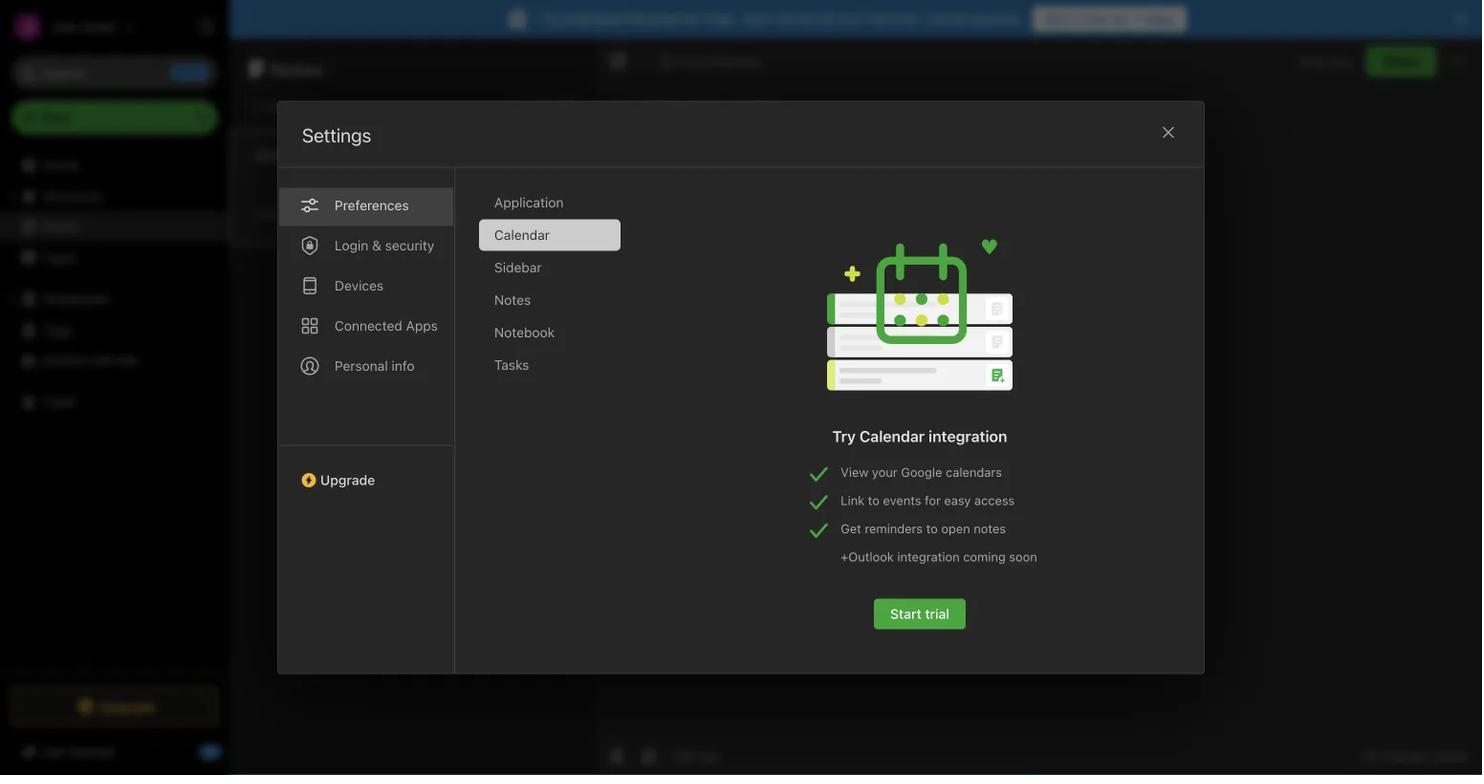 Task type: vqa. For each thing, say whether or not it's contained in the screenshot.
the New Task Icon on the top of the page
no



Task type: locate. For each thing, give the bounding box(es) containing it.
try left evernote
[[541, 11, 562, 27]]

1 note
[[252, 98, 290, 114]]

1 vertical spatial to
[[926, 522, 938, 536]]

events
[[883, 493, 921, 508]]

0 horizontal spatial upgrade button
[[11, 688, 218, 726]]

settings
[[241, 19, 290, 33], [302, 124, 371, 146]]

0 horizontal spatial settings
[[241, 19, 290, 33]]

application tab
[[479, 187, 621, 219]]

personal down "connected"
[[335, 358, 388, 374]]

integration down get reminders to open notes
[[897, 550, 960, 564]]

get inside button
[[1045, 11, 1067, 27]]

personal up expand note icon
[[625, 11, 680, 27]]

add tag image
[[638, 745, 661, 768]]

calendar
[[494, 227, 550, 243], [860, 428, 925, 446]]

calendar up sidebar
[[494, 227, 550, 243]]

1 horizontal spatial settings
[[302, 124, 371, 146]]

1 horizontal spatial get
[[1045, 11, 1067, 27]]

settings up "untitled" at the left of page
[[302, 124, 371, 146]]

expand note image
[[607, 50, 630, 73]]

0 vertical spatial settings
[[241, 19, 290, 33]]

settings right settings image
[[241, 19, 290, 33]]

try up view
[[833, 428, 856, 446]]

integration up calendars
[[929, 428, 1008, 446]]

last
[[609, 97, 635, 113]]

0 horizontal spatial for
[[683, 11, 701, 27]]

notes down shortcuts in the top of the page
[[42, 219, 79, 234]]

1 vertical spatial settings
[[302, 124, 371, 146]]

preferences
[[335, 197, 409, 213]]

tasks down notebook tab
[[494, 357, 529, 373]]

0 vertical spatial get
[[1045, 11, 1067, 27]]

get down the link
[[841, 522, 862, 536]]

add a reminder image
[[605, 745, 628, 768]]

0 horizontal spatial calendar
[[494, 227, 550, 243]]

google
[[901, 465, 943, 480]]

to left the open
[[926, 522, 938, 536]]

2 horizontal spatial for
[[1112, 11, 1130, 27]]

upgrade button
[[278, 445, 454, 496], [11, 688, 218, 726]]

Note Editor text field
[[594, 130, 1482, 736]]

notebook down the free:
[[705, 54, 762, 68]]

0 vertical spatial notes
[[271, 57, 323, 80]]

notes
[[271, 57, 323, 80], [42, 219, 79, 234], [494, 292, 531, 308]]

1 vertical spatial get
[[841, 522, 862, 536]]

1 horizontal spatial tasks
[[494, 357, 529, 373]]

0 horizontal spatial try
[[541, 11, 562, 27]]

tasks
[[42, 249, 77, 265], [494, 357, 529, 373]]

1 horizontal spatial notes
[[271, 57, 323, 80]]

integration
[[929, 428, 1008, 446], [897, 550, 960, 564]]

0 vertical spatial calendar
[[494, 227, 550, 243]]

0 vertical spatial personal
[[625, 11, 680, 27]]

0 vertical spatial upgrade button
[[278, 445, 454, 496]]

your right view
[[872, 465, 898, 480]]

devices.
[[870, 11, 921, 27]]

to right the link
[[868, 493, 880, 508]]

tab list
[[278, 168, 455, 674], [479, 187, 636, 674]]

1 vertical spatial notes
[[42, 219, 79, 234]]

login & security
[[335, 238, 434, 253]]

for left 'easy'
[[925, 493, 941, 508]]

for left the 7
[[1112, 11, 1130, 27]]

upgrade
[[320, 472, 375, 488], [99, 699, 156, 715]]

start trial button
[[874, 599, 966, 630]]

0 horizontal spatial upgrade
[[99, 699, 156, 715]]

for for easy
[[925, 493, 941, 508]]

0 horizontal spatial your
[[839, 11, 866, 27]]

calendar inside 'calendar' tab
[[494, 227, 550, 243]]

your right all on the top right of the page
[[839, 11, 866, 27]]

all
[[1363, 749, 1377, 764]]

notebooks
[[43, 291, 110, 307]]

home
[[42, 157, 79, 173]]

0 horizontal spatial notes
[[42, 219, 79, 234]]

connected apps
[[335, 318, 438, 334]]

try for try calendar integration
[[833, 428, 856, 446]]

calendar up view your google calendars
[[860, 428, 925, 446]]

1 horizontal spatial for
[[925, 493, 941, 508]]

tasks inside tasks tab
[[494, 357, 529, 373]]

link to events for easy access
[[841, 493, 1015, 508]]

notebook inside button
[[705, 54, 762, 68]]

try
[[541, 11, 562, 27], [833, 428, 856, 446]]

None search field
[[25, 55, 205, 90]]

upgrade for upgrade popup button within tab list
[[320, 472, 375, 488]]

tree containing home
[[0, 150, 230, 670]]

0 vertical spatial notebook
[[705, 54, 762, 68]]

Search text field
[[25, 55, 205, 90]]

for
[[683, 11, 701, 27], [1112, 11, 1130, 27], [925, 493, 941, 508]]

trash link
[[0, 387, 229, 418]]

upgrade inside tab list
[[320, 472, 375, 488]]

0 horizontal spatial get
[[841, 522, 862, 536]]

notes up the note
[[271, 57, 323, 80]]

easy
[[944, 493, 971, 508]]

saved
[[1433, 749, 1467, 764]]

0 vertical spatial to
[[868, 493, 880, 508]]

1 vertical spatial calendar
[[860, 428, 925, 446]]

only you
[[1301, 54, 1351, 68]]

get
[[1045, 11, 1067, 27], [841, 522, 862, 536]]

1 horizontal spatial upgrade
[[320, 472, 375, 488]]

0 horizontal spatial personal
[[335, 358, 388, 374]]

first
[[676, 54, 702, 68]]

0 vertical spatial upgrade
[[320, 472, 375, 488]]

security
[[385, 238, 434, 253]]

0 horizontal spatial notebook
[[494, 325, 555, 340]]

edited
[[639, 97, 678, 113]]

0 horizontal spatial to
[[868, 493, 880, 508]]

1 horizontal spatial notebook
[[705, 54, 762, 68]]

close image
[[1157, 121, 1180, 144]]

tab list containing preferences
[[278, 168, 455, 674]]

for inside button
[[1112, 11, 1130, 27]]

2 vertical spatial notes
[[494, 292, 531, 308]]

expand notebooks image
[[5, 292, 20, 307]]

1 vertical spatial upgrade button
[[11, 688, 218, 726]]

your
[[839, 11, 866, 27], [872, 465, 898, 480]]

get it free for 7 days button
[[1033, 7, 1187, 32]]

tasks up 'notebooks'
[[42, 249, 77, 265]]

shortcuts button
[[0, 181, 229, 211]]

free
[[1083, 11, 1109, 27]]

notebook tab
[[479, 317, 621, 349]]

get left the it
[[1045, 11, 1067, 27]]

shared
[[42, 352, 86, 368]]

upgrade for bottommost upgrade popup button
[[99, 699, 156, 715]]

1 horizontal spatial upgrade button
[[278, 445, 454, 496]]

0 horizontal spatial tasks
[[42, 249, 77, 265]]

2 horizontal spatial notes
[[494, 292, 531, 308]]

shortcuts
[[43, 188, 103, 204]]

minutes
[[287, 208, 329, 221]]

1 vertical spatial upgrade
[[99, 699, 156, 715]]

personal info
[[335, 358, 415, 374]]

0 vertical spatial tasks
[[42, 249, 77, 265]]

changes
[[1381, 749, 1430, 764]]

first notebook
[[676, 54, 762, 68]]

1 horizontal spatial calendar
[[860, 428, 925, 446]]

1 horizontal spatial try
[[833, 428, 856, 446]]

start
[[890, 606, 922, 622]]

login
[[335, 238, 368, 253]]

get it free for 7 days
[[1045, 11, 1175, 27]]

tags
[[43, 322, 72, 338]]

me
[[119, 352, 138, 368]]

1 horizontal spatial your
[[872, 465, 898, 480]]

1 horizontal spatial tab list
[[479, 187, 636, 674]]

notes down sidebar
[[494, 292, 531, 308]]

+outlook
[[841, 550, 894, 564]]

notebook
[[705, 54, 762, 68], [494, 325, 555, 340]]

1 vertical spatial tasks
[[494, 357, 529, 373]]

home link
[[0, 150, 230, 181]]

tree
[[0, 150, 230, 670]]

1 horizontal spatial to
[[926, 522, 938, 536]]

tab list containing application
[[479, 187, 636, 674]]

apps
[[406, 318, 438, 334]]

for left the free:
[[683, 11, 701, 27]]

1 vertical spatial notebook
[[494, 325, 555, 340]]

notebook down notes tab
[[494, 325, 555, 340]]

to
[[868, 493, 880, 508], [926, 522, 938, 536]]

try for try evernote personal for free: sync across all your devices. cancel anytime.
[[541, 11, 562, 27]]

+outlook integration coming soon
[[841, 550, 1037, 564]]

17,
[[729, 97, 745, 113]]

personal
[[625, 11, 680, 27], [335, 358, 388, 374]]

1 vertical spatial try
[[833, 428, 856, 446]]

anytime.
[[971, 11, 1023, 27]]

0 vertical spatial try
[[541, 11, 562, 27]]

0 horizontal spatial tab list
[[278, 168, 455, 674]]



Task type: describe. For each thing, give the bounding box(es) containing it.
get reminders to open notes
[[841, 522, 1006, 536]]

open
[[941, 522, 970, 536]]

1 vertical spatial personal
[[335, 358, 388, 374]]

tasks inside tasks 'button'
[[42, 249, 77, 265]]

calendar tab
[[479, 219, 621, 251]]

settings tooltip
[[212, 8, 306, 45]]

tasks button
[[0, 242, 229, 273]]

for for 7
[[1112, 11, 1130, 27]]

0 vertical spatial your
[[839, 11, 866, 27]]

upgrade button inside tab list
[[278, 445, 454, 496]]

notes inside tree
[[42, 219, 79, 234]]

coming
[[963, 550, 1006, 564]]

notebooks link
[[0, 284, 229, 315]]

application
[[494, 195, 564, 210]]

start trial
[[890, 606, 950, 622]]

settings image
[[195, 15, 218, 38]]

try calendar integration
[[833, 428, 1008, 446]]

tasks tab
[[479, 350, 621, 381]]

free:
[[705, 11, 737, 27]]

last edited on nov 17, 2023
[[609, 97, 781, 113]]

1 vertical spatial integration
[[897, 550, 960, 564]]

untitled
[[254, 148, 305, 164]]

new
[[42, 110, 70, 125]]

2023
[[748, 97, 781, 113]]

a few minutes ago
[[254, 208, 353, 221]]

note window element
[[594, 38, 1482, 776]]

settings inside tooltip
[[241, 19, 290, 33]]

you
[[1330, 54, 1351, 68]]

all
[[822, 11, 836, 27]]

trash
[[42, 395, 76, 410]]

notes link
[[0, 211, 229, 242]]

it
[[1071, 11, 1079, 27]]

on
[[682, 97, 697, 113]]

info
[[392, 358, 415, 374]]

1 vertical spatial your
[[872, 465, 898, 480]]

notes
[[974, 522, 1006, 536]]

trial
[[925, 606, 950, 622]]

calendars
[[946, 465, 1002, 480]]

view
[[841, 465, 869, 480]]

ago
[[333, 208, 353, 221]]

devices
[[335, 278, 384, 294]]

tags button
[[0, 315, 229, 345]]

1 horizontal spatial personal
[[625, 11, 680, 27]]

shared with me
[[42, 352, 138, 368]]

1
[[252, 98, 259, 114]]

shared with me link
[[0, 345, 229, 376]]

access
[[975, 493, 1015, 508]]

share button
[[1367, 46, 1436, 77]]

across
[[777, 11, 818, 27]]

few
[[264, 208, 283, 221]]

evernote
[[565, 11, 621, 27]]

sync
[[743, 11, 774, 27]]

&
[[372, 238, 381, 253]]

notes inside tab
[[494, 292, 531, 308]]

get for get reminders to open notes
[[841, 522, 862, 536]]

new button
[[11, 100, 218, 135]]

view your google calendars
[[841, 465, 1002, 480]]

for for free:
[[683, 11, 701, 27]]

sidebar tab
[[479, 252, 621, 284]]

days
[[1145, 11, 1175, 27]]

connected
[[335, 318, 402, 334]]

with
[[89, 352, 115, 368]]

try evernote personal for free: sync across all your devices. cancel anytime.
[[541, 11, 1023, 27]]

nov
[[701, 97, 725, 113]]

all changes saved
[[1363, 749, 1467, 764]]

first notebook button
[[652, 48, 768, 75]]

notebook inside tab
[[494, 325, 555, 340]]

get for get it free for 7 days
[[1045, 11, 1067, 27]]

note
[[262, 98, 290, 114]]

cancel
[[925, 11, 967, 27]]

notes tab
[[479, 285, 621, 316]]

reminders
[[865, 522, 923, 536]]

soon
[[1009, 550, 1037, 564]]

0 vertical spatial integration
[[929, 428, 1008, 446]]

link
[[841, 493, 865, 508]]

only
[[1301, 54, 1327, 68]]

sidebar
[[494, 260, 542, 275]]

a
[[254, 208, 261, 221]]

7
[[1134, 11, 1142, 27]]

share
[[1383, 53, 1420, 69]]



